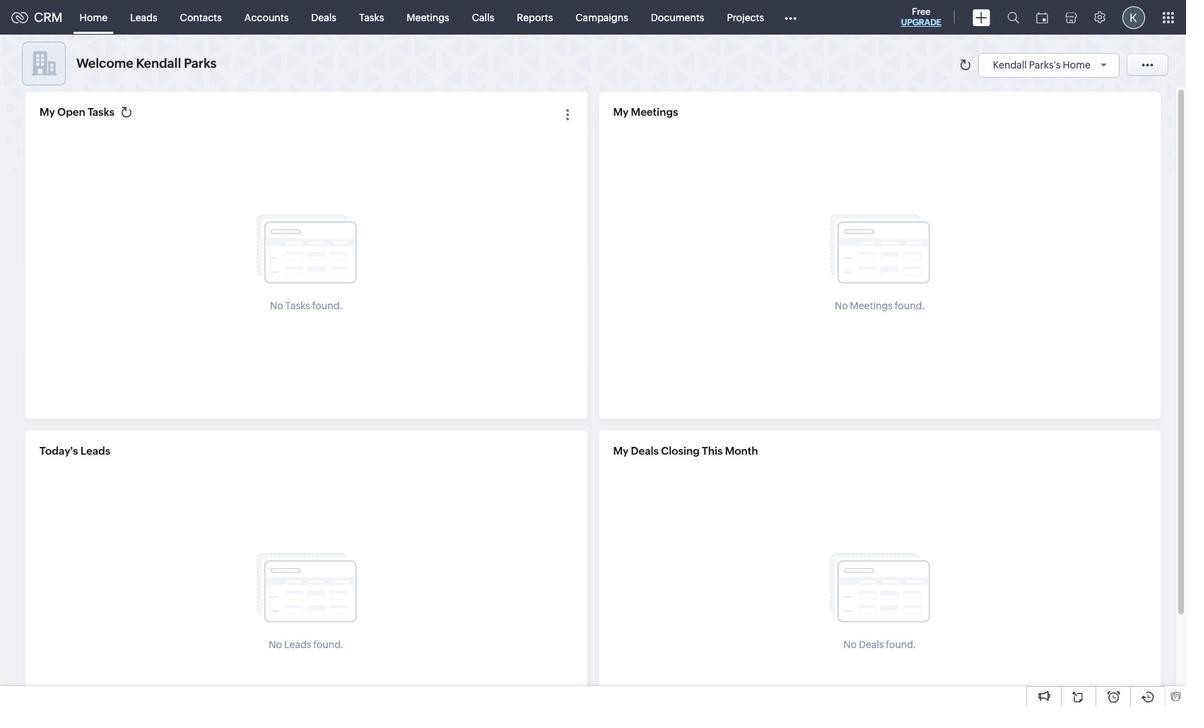 Task type: vqa. For each thing, say whether or not it's contained in the screenshot.
"Subject" Link in the left of the page
no



Task type: describe. For each thing, give the bounding box(es) containing it.
calls
[[472, 12, 494, 23]]

crm link
[[11, 10, 63, 25]]

1 vertical spatial home
[[1063, 59, 1091, 70]]

closing
[[661, 445, 700, 457]]

reports
[[517, 12, 553, 23]]

my for my meetings
[[613, 106, 629, 118]]

create menu element
[[964, 0, 999, 34]]

0 vertical spatial home
[[80, 12, 108, 23]]

calls link
[[461, 0, 506, 34]]

home link
[[68, 0, 119, 34]]

found. for my meetings
[[895, 300, 925, 312]]

free
[[912, 6, 931, 17]]

month
[[725, 445, 758, 457]]

this
[[702, 445, 723, 457]]

my open tasks
[[40, 106, 115, 118]]

welcome kendall parks
[[76, 56, 217, 71]]

open
[[57, 106, 85, 118]]

deals for my deals closing this month
[[631, 445, 659, 457]]

accounts link
[[233, 0, 300, 34]]

today's
[[40, 445, 78, 457]]

2 vertical spatial tasks
[[285, 300, 310, 312]]

no meetings found.
[[835, 300, 925, 312]]

no tasks found.
[[270, 300, 343, 312]]

meetings link
[[395, 0, 461, 34]]

my deals closing this month
[[613, 445, 758, 457]]

documents link
[[640, 0, 716, 34]]

accounts
[[244, 12, 289, 23]]

campaigns link
[[564, 0, 640, 34]]

deals for no deals found.
[[859, 640, 884, 651]]

found. for today's leads
[[313, 640, 344, 651]]

parks
[[184, 56, 217, 71]]

crm
[[34, 10, 63, 25]]

tasks link
[[348, 0, 395, 34]]

kendall parks's home
[[993, 59, 1091, 70]]

search element
[[999, 0, 1028, 35]]

no leads found.
[[269, 640, 344, 651]]



Task type: locate. For each thing, give the bounding box(es) containing it.
0 horizontal spatial kendall
[[136, 56, 181, 71]]

no for today's leads
[[269, 640, 282, 651]]

free upgrade
[[901, 6, 942, 28]]

found.
[[312, 300, 343, 312], [895, 300, 925, 312], [313, 640, 344, 651], [886, 640, 916, 651]]

0 horizontal spatial tasks
[[88, 106, 115, 118]]

my for my deals closing this month
[[613, 445, 629, 457]]

profile image
[[1122, 6, 1145, 29]]

meetings for no meetings found.
[[850, 300, 893, 312]]

0 vertical spatial deals
[[311, 12, 336, 23]]

2 horizontal spatial deals
[[859, 640, 884, 651]]

leads
[[130, 12, 157, 23], [80, 445, 110, 457], [284, 640, 311, 651]]

welcome
[[76, 56, 133, 71]]

no
[[270, 300, 283, 312], [835, 300, 848, 312], [269, 640, 282, 651], [843, 640, 857, 651]]

1 horizontal spatial kendall
[[993, 59, 1027, 70]]

deals
[[311, 12, 336, 23], [631, 445, 659, 457], [859, 640, 884, 651]]

1 vertical spatial leads
[[80, 445, 110, 457]]

kendall
[[136, 56, 181, 71], [993, 59, 1027, 70]]

2 horizontal spatial leads
[[284, 640, 311, 651]]

campaigns
[[576, 12, 628, 23]]

2 vertical spatial leads
[[284, 640, 311, 651]]

0 horizontal spatial leads
[[80, 445, 110, 457]]

contacts
[[180, 12, 222, 23]]

home right parks's
[[1063, 59, 1091, 70]]

1 horizontal spatial tasks
[[285, 300, 310, 312]]

1 horizontal spatial meetings
[[631, 106, 678, 118]]

documents
[[651, 12, 704, 23]]

my for my open tasks
[[40, 106, 55, 118]]

contacts link
[[169, 0, 233, 34]]

upgrade
[[901, 18, 942, 28]]

0 horizontal spatial home
[[80, 12, 108, 23]]

kendall parks's home link
[[993, 59, 1112, 70]]

kendall left parks's
[[993, 59, 1027, 70]]

1 vertical spatial deals
[[631, 445, 659, 457]]

meetings
[[407, 12, 449, 23], [631, 106, 678, 118], [850, 300, 893, 312]]

no deals found.
[[843, 640, 916, 651]]

create menu image
[[973, 9, 990, 26]]

home
[[80, 12, 108, 23], [1063, 59, 1091, 70]]

my meetings
[[613, 106, 678, 118]]

leads for today's leads
[[80, 445, 110, 457]]

calendar image
[[1036, 12, 1048, 23]]

1 horizontal spatial home
[[1063, 59, 1091, 70]]

tasks
[[359, 12, 384, 23], [88, 106, 115, 118], [285, 300, 310, 312]]

found. for my deals closing this month
[[886, 640, 916, 651]]

deals inside deals link
[[311, 12, 336, 23]]

2 vertical spatial meetings
[[850, 300, 893, 312]]

no for my meetings
[[835, 300, 848, 312]]

parks's
[[1029, 59, 1061, 70]]

0 vertical spatial leads
[[130, 12, 157, 23]]

kendall left parks at top
[[136, 56, 181, 71]]

1 horizontal spatial leads
[[130, 12, 157, 23]]

meetings for my meetings
[[631, 106, 678, 118]]

deals link
[[300, 0, 348, 34]]

0 horizontal spatial meetings
[[407, 12, 449, 23]]

reports link
[[506, 0, 564, 34]]

projects link
[[716, 0, 775, 34]]

1 horizontal spatial deals
[[631, 445, 659, 457]]

1 vertical spatial meetings
[[631, 106, 678, 118]]

0 horizontal spatial deals
[[311, 12, 336, 23]]

1 vertical spatial tasks
[[88, 106, 115, 118]]

logo image
[[11, 12, 28, 23]]

Other Modules field
[[775, 6, 806, 29]]

projects
[[727, 12, 764, 23]]

today's leads
[[40, 445, 110, 457]]

0 vertical spatial meetings
[[407, 12, 449, 23]]

leads for no leads found.
[[284, 640, 311, 651]]

leads link
[[119, 0, 169, 34]]

2 vertical spatial deals
[[859, 640, 884, 651]]

search image
[[1007, 11, 1019, 23]]

no for my deals closing this month
[[843, 640, 857, 651]]

profile element
[[1114, 0, 1154, 34]]

2 horizontal spatial meetings
[[850, 300, 893, 312]]

home right crm
[[80, 12, 108, 23]]

2 horizontal spatial tasks
[[359, 12, 384, 23]]

0 vertical spatial tasks
[[359, 12, 384, 23]]

my
[[40, 106, 55, 118], [613, 106, 629, 118], [613, 445, 629, 457]]



